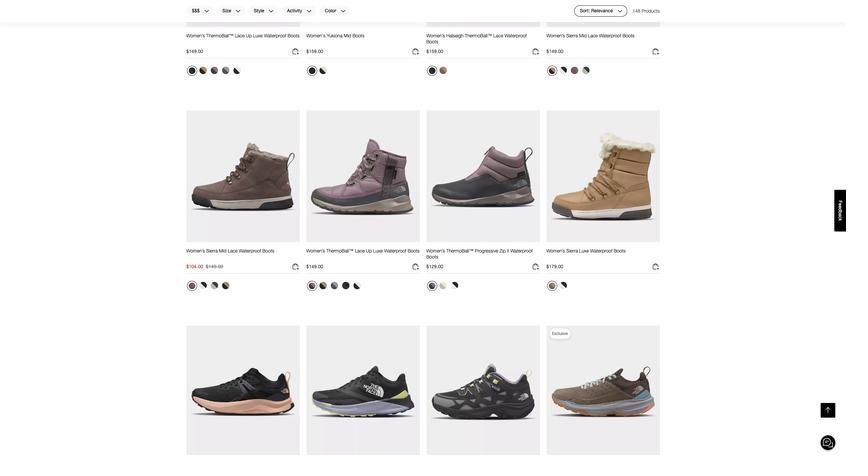 Task type: describe. For each thing, give the bounding box(es) containing it.
almond butter/tnf black image for the middle almond butter/tnf black option
[[320, 282, 327, 289]]

up for women's thermoball™ lace up luxe waterproof boots 'button' associated with gardenia white/tnf black radio's $choose color$ option group
[[246, 33, 252, 38]]

tnf black/gardenia white radio for women's sierra mid lace waterproof boots
[[198, 280, 208, 291]]

148
[[633, 8, 641, 14]]

thermoball™ inside the women's halseigh thermoball™ lace waterproof boots
[[465, 33, 493, 38]]

2 tnf black/gardenia white radio from the left
[[449, 280, 460, 291]]

Meld Grey/Vanadis Grey radio
[[220, 65, 231, 76]]

$149.00 for $149.00 dropdown button related to meld grey/vanadis grey image in the left top of the page
[[186, 48, 203, 54]]

Almond Butter/Falcon Brown radio
[[438, 65, 449, 76]]

$159.00 button for boots
[[307, 47, 420, 58]]

luxe inside button
[[580, 248, 589, 254]]

Fawn Grey/Asphalt Grey radio
[[209, 65, 220, 76]]

1 vertical spatial deep taupe/wild ginger radio
[[187, 281, 197, 291]]

women's thermoball™ lace up luxe waterproof boots image for women's thermoball™ lace up luxe waterproof boots 'button' associated with gardenia white/tnf black radio
[[186, 0, 300, 27]]

lace for women's sierra mid lace waterproof boots button corresponding to asphalt grey/misty sage image
[[228, 248, 238, 254]]

mid for $149.00
[[580, 33, 587, 38]]

yukiona
[[327, 33, 343, 38]]

$choose color$ option group for women's sierra mid lace waterproof boots button corresponding to deep taupe/wild ginger icon
[[547, 65, 592, 78]]

$choose color$ option group for women's thermoball™ progressive zip ii waterproof boots button
[[427, 280, 461, 294]]

$179.00
[[547, 264, 564, 269]]

style
[[254, 8, 265, 14]]

meld grey/vanadis grey image
[[222, 67, 229, 74]]

fawn grey/asphalt grey radio for $129.00
[[427, 281, 437, 291]]

color
[[325, 8, 336, 14]]

1 horizontal spatial deep taupe/wild ginger radio
[[570, 65, 580, 76]]

style button
[[248, 5, 279, 17]]

women's vectiv enduris 3 shoes image
[[307, 325, 420, 455]]

zip
[[500, 248, 506, 254]]

tnf black/gardenia white radio for women's sierra luxe waterproof boots
[[558, 280, 569, 291]]

$choose color$ option group for women's sierra luxe waterproof boots button at the bottom right of page
[[547, 280, 570, 294]]

$choose color$ option group for women's sierra mid lace waterproof boots button corresponding to asphalt grey/misty sage image
[[186, 280, 232, 294]]

women's sierra mid lace waterproof boots image for women's sierra mid lace waterproof boots button corresponding to deep taupe/wild ginger icon
[[547, 0, 660, 27]]

vintage white/tnf black image
[[320, 67, 327, 74]]

women's sierra luxe waterproof boots
[[547, 248, 626, 254]]

tnf black/gardenia white image for the bottom deep taupe/wild ginger option
[[199, 282, 207, 289]]

women's for women's halseigh thermoball™ lace waterproof boots button
[[427, 33, 445, 38]]

products
[[642, 8, 660, 14]]

boots inside the women's halseigh thermoball™ lace waterproof boots
[[427, 39, 439, 44]]

k
[[839, 219, 844, 221]]

$129.00 button
[[427, 263, 540, 274]]

women's yukiona mid boots image
[[307, 0, 420, 27]]

f e e d b a c k
[[839, 200, 844, 221]]

TNF Black/Gardenia White radio
[[558, 65, 569, 76]]

women's thermoball™ lace up luxe waterproof boots button for gardenia white/tnf black radio
[[186, 33, 300, 45]]

gardenia white/silver grey image
[[440, 282, 447, 289]]

Gardenia White/TNF Black radio
[[352, 280, 363, 291]]

activity
[[287, 8, 302, 14]]

$104.00
[[186, 264, 203, 269]]

sierra for women's halseigh thermoball™ lace waterproof boots
[[567, 33, 578, 38]]

1 vertical spatial fawn grey/asphalt grey image
[[429, 283, 436, 289]]

$149.00 up asphalt grey/misty sage image
[[206, 264, 224, 269]]

$$$ button
[[186, 5, 214, 17]]

TNF Black/TNF Black radio
[[307, 66, 317, 76]]

$129.00
[[427, 264, 444, 269]]

almond butter/tnf black image for leftmost almond butter/tnf black option
[[222, 282, 229, 289]]

women's thermoball™ lace up luxe waterproof boots image for women's thermoball™ lace up luxe waterproof boots 'button' corresponding to gardenia white/tnf black option
[[307, 110, 420, 243]]

asphalt grey/misty sage image
[[583, 67, 590, 74]]

women's sierra luxe waterproof boots button
[[547, 248, 626, 260]]

women's yukiona mid boots
[[307, 33, 365, 38]]

exclusive
[[553, 331, 568, 336]]

2 e from the top
[[839, 206, 844, 209]]

women's thermoball™ progressive zip ii waterproof boots
[[427, 248, 533, 260]]

women's
[[307, 33, 326, 38]]

tnf black/asphalt grey image for tnf black/asphalt grey radio in the bottom of the page
[[342, 282, 350, 289]]

women's hedgehog 3 waterproof shoes image
[[427, 325, 540, 455]]

Almond Butter/Falcon Brown radio
[[548, 281, 558, 291]]

b
[[839, 211, 844, 214]]

tnf black/asphalt grey image for tnf black/asphalt grey option associated with $149.00
[[189, 67, 195, 74]]

sort: relevance button
[[575, 5, 628, 17]]

0 horizontal spatial almond butter/tnf black radio
[[220, 280, 231, 291]]

size
[[223, 8, 231, 14]]

women's sierra mid lace waterproof boots image for women's sierra mid lace waterproof boots button corresponding to asphalt grey/misty sage image
[[186, 110, 300, 243]]

$choose color$ option group for women's thermoball™ lace up luxe waterproof boots 'button' corresponding to gardenia white/tnf black option
[[307, 280, 363, 294]]

sort: relevance
[[580, 8, 613, 14]]

f
[[839, 200, 844, 203]]

almond butter/falcon brown image
[[440, 67, 447, 74]]

lace for women's halseigh thermoball™ lace waterproof boots button
[[494, 33, 504, 38]]

thermoball™ for "women's thermoball™ lace up luxe waterproof boots" image corresponding to women's thermoball™ lace up luxe waterproof boots 'button' associated with gardenia white/tnf black radio
[[206, 33, 234, 38]]

$$$
[[192, 8, 200, 14]]



Task type: locate. For each thing, give the bounding box(es) containing it.
women's halseigh thermoball™ lace waterproof boots
[[427, 33, 527, 44]]

TNF Black/Gardenia White radio
[[198, 280, 208, 291], [449, 280, 460, 291], [558, 280, 569, 291]]

0 horizontal spatial fawn grey/asphalt grey image
[[211, 67, 218, 74]]

almond butter/falcon brown image
[[549, 283, 556, 289]]

0 horizontal spatial $159.00 button
[[307, 47, 420, 58]]

luxe for women's thermoball™ lace up luxe waterproof boots 'button' corresponding to gardenia white/tnf black option's $choose color$ option group
[[373, 248, 383, 254]]

luxe
[[253, 33, 263, 38], [373, 248, 383, 254], [580, 248, 589, 254]]

1 horizontal spatial $149.00 button
[[307, 263, 420, 274]]

$179.00 button
[[547, 263, 660, 274]]

women's halseigh thermoball™ lace waterproof boots button
[[427, 33, 540, 45]]

women's thermoball™ lace up luxe waterproof boots button
[[186, 33, 300, 45], [307, 248, 420, 260]]

$149.00 up fawn grey/asphalt grey image
[[307, 264, 323, 269]]

women's inside 'women's thermoball™ progressive zip ii waterproof boots'
[[427, 248, 445, 254]]

0 vertical spatial women's thermoball™ lace up luxe waterproof boots
[[186, 33, 300, 38]]

d
[[839, 209, 844, 211]]

1 $159.00 from the left
[[307, 48, 323, 54]]

thermoball™
[[206, 33, 234, 38], [465, 33, 493, 38], [327, 248, 354, 254], [447, 248, 474, 254]]

ii
[[507, 248, 510, 254]]

$choose color$ option group for women's thermoball™ lace up luxe waterproof boots 'button' associated with gardenia white/tnf black radio
[[186, 65, 243, 78]]

halseigh
[[447, 33, 464, 38]]

Gardenia White/TNF Black radio
[[232, 65, 243, 76]]

1 horizontal spatial tnf black/asphalt grey radio
[[427, 66, 437, 76]]

0 horizontal spatial luxe
[[253, 33, 263, 38]]

tnf black/asphalt grey radio for $159.00
[[427, 66, 437, 76]]

tnf black/gardenia white image right almond butter/falcon brown image
[[560, 282, 567, 289]]

fawn grey/asphalt grey image
[[211, 67, 218, 74], [429, 283, 436, 289]]

tnf black/gardenia white radio right almond butter/falcon brown image
[[558, 280, 569, 291]]

1 horizontal spatial luxe
[[373, 248, 383, 254]]

mid for $159.00
[[344, 33, 352, 38]]

fawn grey/asphalt grey image right almond butter/tnf black image at the top of page
[[211, 67, 218, 74]]

women's inside the women's halseigh thermoball™ lace waterproof boots
[[427, 33, 445, 38]]

2 horizontal spatial luxe
[[580, 248, 589, 254]]

women's for women's thermoball™ lace up luxe waterproof boots 'button' associated with gardenia white/tnf black radio
[[186, 33, 205, 38]]

1 vertical spatial women's thermoball™ lace up luxe waterproof boots
[[307, 248, 420, 254]]

0 horizontal spatial deep taupe/wild ginger radio
[[187, 281, 197, 291]]

$159.00 button
[[307, 47, 420, 58], [427, 47, 540, 58]]

sierra for women's thermoball™ progressive zip ii waterproof boots
[[567, 248, 578, 254]]

Gardenia White/Silver Grey radio
[[438, 280, 449, 291]]

1 horizontal spatial $159.00
[[427, 48, 444, 54]]

TNF Black/Asphalt Grey radio
[[187, 66, 197, 76], [427, 66, 437, 76]]

0 horizontal spatial women's sierra mid lace waterproof boots image
[[186, 110, 300, 243]]

1 vertical spatial asphalt grey/misty sage radio
[[209, 280, 220, 291]]

tnf black/asphalt grey image
[[189, 67, 195, 74], [342, 282, 350, 289]]

TNF Black/Asphalt Grey radio
[[341, 280, 351, 291]]

c
[[839, 216, 844, 219]]

asphalt grey/misty sage image
[[211, 282, 218, 289]]

women's thermoball™ lace up luxe waterproof boots image
[[186, 0, 300, 27], [307, 110, 420, 243]]

waterproof inside 'women's thermoball™ progressive zip ii waterproof boots'
[[511, 248, 533, 254]]

$159.00 button down women's halseigh thermoball™ lace waterproof boots button
[[427, 47, 540, 58]]

meld grey/vanadis grey image
[[331, 282, 338, 289]]

Almond Butter/TNF Black radio
[[198, 65, 208, 76]]

tnf black/gardenia white image right deep taupe/wild ginger image at the bottom of page
[[199, 282, 207, 289]]

tnf black/asphalt grey image inside radio
[[342, 282, 350, 289]]

luxe for women's thermoball™ lace up luxe waterproof boots 'button' associated with gardenia white/tnf black radio's $choose color$ option group
[[253, 33, 263, 38]]

asphalt grey/misty sage radio right deep taupe/wild ginger icon
[[581, 65, 592, 76]]

fawn grey/asphalt grey image left the gardenia white/silver grey image
[[429, 283, 436, 289]]

thermoball™ inside 'women's thermoball™ progressive zip ii waterproof boots'
[[447, 248, 474, 254]]

a
[[839, 214, 844, 216]]

tnf black/tnf black image
[[309, 67, 316, 74]]

sierra
[[567, 33, 578, 38], [206, 248, 218, 254], [567, 248, 578, 254]]

$choose color$ option group for women's yukiona mid boots button
[[307, 65, 329, 78]]

1 vertical spatial up
[[366, 248, 372, 254]]

2 $159.00 button from the left
[[427, 47, 540, 58]]

2 horizontal spatial mid
[[580, 33, 587, 38]]

tnf black/gardenia white radio right deep taupe/wild ginger image at the bottom of page
[[198, 280, 208, 291]]

1 horizontal spatial women's thermoball™ lace up luxe waterproof boots
[[307, 248, 420, 254]]

deep taupe/wild ginger radio down $104.00
[[187, 281, 197, 291]]

Vintage White/TNF Black radio
[[318, 65, 329, 76]]

deep taupe/wild ginger radio left asphalt grey/misty sage icon
[[570, 65, 580, 76]]

women's for women's thermoball™ lace up luxe waterproof boots 'button' corresponding to gardenia white/tnf black option
[[307, 248, 325, 254]]

women's thermoball™ lace up luxe waterproof boots button up gardenia white/tnf black image
[[307, 248, 420, 260]]

fawn grey/asphalt grey radio left the gardenia white/silver grey image
[[427, 281, 437, 291]]

almond butter/tnf black image right fawn grey/asphalt grey image
[[320, 282, 327, 289]]

0 horizontal spatial asphalt grey/misty sage radio
[[209, 280, 220, 291]]

$choose color$ option group for women's halseigh thermoball™ lace waterproof boots button
[[427, 65, 449, 78]]

2 horizontal spatial almond butter/tnf black image
[[549, 67, 556, 74]]

boots
[[288, 33, 300, 38], [353, 33, 365, 38], [623, 33, 635, 38], [427, 39, 439, 44], [263, 248, 275, 254], [408, 248, 420, 254], [614, 248, 626, 254], [427, 254, 439, 260]]

tnf black/gardenia white image for almond butter/falcon brown radio
[[560, 282, 567, 289]]

tnf black/asphalt grey image right meld grey/vanadis grey radio
[[342, 282, 350, 289]]

women's vectiv exploris 2 futurelight™ leather shoes image
[[547, 325, 660, 455]]

1 horizontal spatial women's sierra mid lace waterproof boots image
[[547, 0, 660, 27]]

tnf black/asphalt grey image
[[429, 67, 436, 74]]

Almond Butter/TNF Black radio
[[548, 66, 558, 76], [220, 280, 231, 291], [318, 280, 329, 291]]

1 horizontal spatial fawn grey/asphalt grey radio
[[427, 281, 437, 291]]

1 horizontal spatial women's sierra mid lace waterproof boots
[[547, 33, 635, 38]]

1 e from the top
[[839, 203, 844, 206]]

2 $159.00 from the left
[[427, 48, 444, 54]]

deep taupe/wild ginger image
[[571, 67, 579, 74]]

148 products
[[633, 8, 660, 14]]

$149.00 up tnf black/gardenia white option
[[547, 48, 564, 54]]

back to top image
[[825, 406, 833, 415]]

women's
[[186, 33, 205, 38], [427, 33, 445, 38], [547, 33, 566, 38], [186, 248, 205, 254], [307, 248, 325, 254], [427, 248, 445, 254], [547, 248, 566, 254]]

$149.00 up almond butter/tnf black image at the top of page
[[186, 48, 203, 54]]

activity button
[[282, 5, 317, 17]]

tnf black/asphalt grey radio left almond butter/falcon brown icon
[[427, 66, 437, 76]]

148 products status
[[633, 5, 660, 17]]

women's for women's thermoball™ progressive zip ii waterproof boots button
[[427, 248, 445, 254]]

almond butter/tnf black image left tnf black/gardenia white option
[[549, 67, 556, 74]]

0 vertical spatial asphalt grey/misty sage radio
[[581, 65, 592, 76]]

1 horizontal spatial mid
[[344, 33, 352, 38]]

women's sierra mid lace waterproof boots image
[[547, 0, 660, 27], [186, 110, 300, 243]]

relevance
[[592, 8, 613, 14]]

3 tnf black/gardenia white radio from the left
[[558, 280, 569, 291]]

2 fawn grey/asphalt grey radio from the left
[[427, 281, 437, 291]]

0 vertical spatial tnf black/asphalt grey image
[[189, 67, 195, 74]]

thermoball™ for "women's thermoball™ lace up luxe waterproof boots" image related to women's thermoball™ lace up luxe waterproof boots 'button' corresponding to gardenia white/tnf black option
[[327, 248, 354, 254]]

tnf black/gardenia white image left deep taupe/wild ginger icon
[[560, 67, 567, 74]]

2 horizontal spatial $149.00 button
[[547, 47, 660, 58]]

fawn grey/asphalt grey image
[[309, 283, 316, 289]]

waterproof
[[264, 33, 287, 38], [505, 33, 527, 38], [600, 33, 622, 38], [239, 248, 261, 254], [384, 248, 407, 254], [511, 248, 533, 254], [591, 248, 613, 254]]

1 horizontal spatial tnf black/asphalt grey image
[[342, 282, 350, 289]]

tnf black/gardenia white image right gardenia white/silver grey radio
[[451, 282, 458, 289]]

1 horizontal spatial women's thermoball™ lace up luxe waterproof boots image
[[307, 110, 420, 243]]

waterproof inside the women's halseigh thermoball™ lace waterproof boots
[[505, 33, 527, 38]]

gardenia white/tnf black image
[[354, 282, 361, 289]]

$149.00 button up gardenia white/tnf black image
[[307, 263, 420, 274]]

progressive
[[475, 248, 499, 254]]

1 horizontal spatial fawn grey/asphalt grey image
[[429, 283, 436, 289]]

e up d
[[839, 203, 844, 206]]

women's sierra mid lace waterproof boots button for asphalt grey/misty sage image
[[186, 248, 275, 260]]

tnf black/gardenia white image for rightmost almond butter/tnf black option
[[560, 67, 567, 74]]

f e e d b a c k button
[[835, 190, 847, 232]]

$149.00 button up asphalt grey/misty sage icon
[[547, 47, 660, 58]]

1 tnf black/asphalt grey radio from the left
[[187, 66, 197, 76]]

up for women's thermoball™ lace up luxe waterproof boots 'button' corresponding to gardenia white/tnf black option's $choose color$ option group
[[366, 248, 372, 254]]

e
[[839, 203, 844, 206], [839, 206, 844, 209]]

gardenia white/tnf black image
[[233, 67, 241, 74]]

1 vertical spatial women's thermoball™ lace up luxe waterproof boots image
[[307, 110, 420, 243]]

0 vertical spatial women's sierra mid lace waterproof boots button
[[547, 33, 635, 45]]

$149.00 button for asphalt grey/misty sage icon
[[547, 47, 660, 58]]

1 vertical spatial women's thermoball™ lace up luxe waterproof boots button
[[307, 248, 420, 260]]

0 horizontal spatial $159.00
[[307, 48, 323, 54]]

almond butter/tnf black image for rightmost almond butter/tnf black option
[[549, 67, 556, 74]]

lace for women's sierra mid lace waterproof boots button corresponding to deep taupe/wild ginger icon
[[588, 33, 598, 38]]

2 horizontal spatial almond butter/tnf black radio
[[548, 66, 558, 76]]

women's sierra mid lace waterproof boots
[[547, 33, 635, 38], [186, 248, 275, 254]]

up
[[246, 33, 252, 38], [366, 248, 372, 254]]

fawn grey/asphalt grey image inside option
[[211, 67, 218, 74]]

$149.00
[[186, 48, 203, 54], [547, 48, 564, 54], [206, 264, 224, 269], [307, 264, 323, 269]]

1 vertical spatial women's sierra mid lace waterproof boots
[[186, 248, 275, 254]]

0 vertical spatial up
[[246, 33, 252, 38]]

women's for women's sierra luxe waterproof boots button at the bottom right of page
[[547, 248, 566, 254]]

0 vertical spatial women's thermoball™ lace up luxe waterproof boots button
[[186, 33, 300, 45]]

tnf black/gardenia white image inside tnf black/gardenia white option
[[560, 67, 567, 74]]

0 vertical spatial deep taupe/wild ginger radio
[[570, 65, 580, 76]]

0 horizontal spatial women's thermoball™ lace up luxe waterproof boots button
[[186, 33, 300, 45]]

1 fawn grey/asphalt grey radio from the left
[[307, 281, 317, 291]]

2 tnf black/asphalt grey radio from the left
[[427, 66, 437, 76]]

women's thermoball™ lace up luxe waterproof boots for women's thermoball™ lace up luxe waterproof boots 'button' corresponding to gardenia white/tnf black option's $choose color$ option group
[[307, 248, 420, 254]]

0 horizontal spatial up
[[246, 33, 252, 38]]

women's yukiona mid boots button
[[307, 33, 365, 45]]

size button
[[217, 5, 246, 17]]

0 horizontal spatial women's thermoball™ lace up luxe waterproof boots
[[186, 33, 300, 38]]

Fawn Grey/Asphalt Grey radio
[[307, 281, 317, 291], [427, 281, 437, 291]]

1 horizontal spatial women's sierra mid lace waterproof boots button
[[547, 33, 635, 45]]

1 tnf black/gardenia white radio from the left
[[198, 280, 208, 291]]

almond butter/tnf black image
[[549, 67, 556, 74], [222, 282, 229, 289], [320, 282, 327, 289]]

0 vertical spatial women's sierra mid lace waterproof boots
[[547, 33, 635, 38]]

women's thermoball™ lace up luxe waterproof boots
[[186, 33, 300, 38], [307, 248, 420, 254]]

$159.00 down women's
[[307, 48, 323, 54]]

$choose color$ option group
[[186, 65, 243, 78], [307, 65, 329, 78], [427, 65, 449, 78], [547, 65, 592, 78], [186, 280, 232, 294], [307, 280, 363, 294], [427, 280, 461, 294], [547, 280, 570, 294]]

1 horizontal spatial $159.00 button
[[427, 47, 540, 58]]

1 vertical spatial women's sierra mid lace waterproof boots image
[[186, 110, 300, 243]]

women's halseigh thermoball™ lace waterproof boots image
[[427, 0, 540, 27]]

$149.00 for $149.00 dropdown button to the middle
[[307, 264, 323, 269]]

Meld Grey/Vanadis Grey radio
[[329, 280, 340, 291]]

tnf black/asphalt grey radio for $149.00
[[187, 66, 197, 76]]

tnf black/gardenia white image
[[560, 67, 567, 74], [199, 282, 207, 289], [451, 282, 458, 289], [560, 282, 567, 289]]

fawn grey/asphalt grey radio for $149.00
[[307, 281, 317, 291]]

1 horizontal spatial almond butter/tnf black image
[[320, 282, 327, 289]]

$159.00 for women's yukiona mid boots
[[307, 48, 323, 54]]

0 horizontal spatial women's sierra mid lace waterproof boots
[[186, 248, 275, 254]]

almond butter/tnf black radio left tnf black/gardenia white option
[[548, 66, 558, 76]]

women's sierra luxe waterproof boots image
[[547, 110, 660, 243]]

sort:
[[580, 8, 590, 14]]

women's sierra mid lace waterproof boots for rightmost asphalt grey/misty sage option
[[547, 33, 635, 38]]

women's for women's sierra mid lace waterproof boots button corresponding to asphalt grey/misty sage image
[[186, 248, 205, 254]]

$149.00 button up gardenia white/tnf black radio
[[186, 47, 300, 58]]

e up the b
[[839, 206, 844, 209]]

almond butter/tnf black image
[[199, 67, 207, 74]]

$159.00 for women's halseigh thermoball™ lace waterproof boots
[[427, 48, 444, 54]]

women's sierra mid lace waterproof boots button
[[547, 33, 635, 45], [186, 248, 275, 260]]

Asphalt Grey/Misty Sage radio
[[581, 65, 592, 76], [209, 280, 220, 291]]

0 vertical spatial women's sierra mid lace waterproof boots image
[[547, 0, 660, 27]]

women's for women's sierra mid lace waterproof boots button corresponding to deep taupe/wild ginger icon
[[547, 33, 566, 38]]

$159.00
[[307, 48, 323, 54], [427, 48, 444, 54]]

women's sierra mid lace waterproof boots for leftmost almond butter/tnf black option
[[186, 248, 275, 254]]

asphalt grey/misty sage radio right deep taupe/wild ginger image at the bottom of page
[[209, 280, 220, 291]]

$149.00 button for meld grey/vanadis grey image in the left top of the page
[[186, 47, 300, 58]]

1 $159.00 button from the left
[[307, 47, 420, 58]]

1 horizontal spatial almond butter/tnf black radio
[[318, 280, 329, 291]]

0 horizontal spatial women's thermoball™ lace up luxe waterproof boots image
[[186, 0, 300, 27]]

0 vertical spatial fawn grey/asphalt grey image
[[211, 67, 218, 74]]

0 horizontal spatial almond butter/tnf black image
[[222, 282, 229, 289]]

women's thermoball™ lace up luxe waterproof boots for women's thermoball™ lace up luxe waterproof boots 'button' associated with gardenia white/tnf black radio's $choose color$ option group
[[186, 33, 300, 38]]

1 horizontal spatial tnf black/gardenia white radio
[[449, 280, 460, 291]]

$149.00 button
[[186, 47, 300, 58], [547, 47, 660, 58], [307, 263, 420, 274]]

women's thermoball™ progressive zip ii waterproof boots image
[[427, 110, 540, 243]]

0 horizontal spatial tnf black/gardenia white radio
[[198, 280, 208, 291]]

women's hypnum shoes image
[[186, 325, 300, 455]]

women's sierra mid lace waterproof boots button for deep taupe/wild ginger icon
[[547, 33, 635, 45]]

$159.00 button down women's yukiona mid boots button
[[307, 47, 420, 58]]

Deep Taupe/Wild Ginger radio
[[570, 65, 580, 76], [187, 281, 197, 291]]

lace
[[235, 33, 245, 38], [494, 33, 504, 38], [588, 33, 598, 38], [228, 248, 238, 254], [355, 248, 365, 254]]

women's thermoball™ progressive zip ii waterproof boots button
[[427, 248, 540, 260]]

0 horizontal spatial mid
[[219, 248, 227, 254]]

mid inside women's yukiona mid boots button
[[344, 33, 352, 38]]

thermoball™ for women's thermoball™ progressive zip ii waterproof boots image
[[447, 248, 474, 254]]

fawn grey/asphalt grey radio left meld grey/vanadis grey radio
[[307, 281, 317, 291]]

mid
[[344, 33, 352, 38], [580, 33, 587, 38], [219, 248, 227, 254]]

color button
[[319, 5, 351, 17]]

women's thermoball™ lace up luxe waterproof boots button for gardenia white/tnf black option
[[307, 248, 420, 260]]

almond butter/tnf black image right asphalt grey/misty sage image
[[222, 282, 229, 289]]

2 horizontal spatial tnf black/gardenia white radio
[[558, 280, 569, 291]]

almond butter/tnf black radio right fawn grey/asphalt grey image
[[318, 280, 329, 291]]

1 horizontal spatial asphalt grey/misty sage radio
[[581, 65, 592, 76]]

$159.00 up tnf black/asphalt grey image
[[427, 48, 444, 54]]

1 vertical spatial tnf black/asphalt grey image
[[342, 282, 350, 289]]

$149.00 for asphalt grey/misty sage icon's $149.00 dropdown button
[[547, 48, 564, 54]]

tnf black/asphalt grey radio left almond butter/tnf black image at the top of page
[[187, 66, 197, 76]]

women's thermoball™ lace up luxe waterproof boots button down size dropdown button
[[186, 33, 300, 45]]

almond butter/tnf black radio right asphalt grey/misty sage image
[[220, 280, 231, 291]]

0 horizontal spatial tnf black/asphalt grey image
[[189, 67, 195, 74]]

0 vertical spatial women's thermoball™ lace up luxe waterproof boots image
[[186, 0, 300, 27]]

boots inside 'women's thermoball™ progressive zip ii waterproof boots'
[[427, 254, 439, 260]]

tnf black/gardenia white radio right gardenia white/silver grey radio
[[449, 280, 460, 291]]

0 horizontal spatial $149.00 button
[[186, 47, 300, 58]]

0 horizontal spatial tnf black/asphalt grey radio
[[187, 66, 197, 76]]

1 vertical spatial women's sierra mid lace waterproof boots button
[[186, 248, 275, 260]]

0 horizontal spatial women's sierra mid lace waterproof boots button
[[186, 248, 275, 260]]

1 horizontal spatial women's thermoball™ lace up luxe waterproof boots button
[[307, 248, 420, 260]]

$159.00 button for lace
[[427, 47, 540, 58]]

lace inside the women's halseigh thermoball™ lace waterproof boots
[[494, 33, 504, 38]]

tnf black/asphalt grey image left almond butter/tnf black image at the top of page
[[189, 67, 195, 74]]

1 horizontal spatial up
[[366, 248, 372, 254]]

0 horizontal spatial fawn grey/asphalt grey radio
[[307, 281, 317, 291]]

tnf black/asphalt grey image inside option
[[189, 67, 195, 74]]

deep taupe/wild ginger image
[[189, 283, 195, 289]]



Task type: vqa. For each thing, say whether or not it's contained in the screenshot.
Women's Yukiona Mid Boots TNF Black/Gardenia White option
yes



